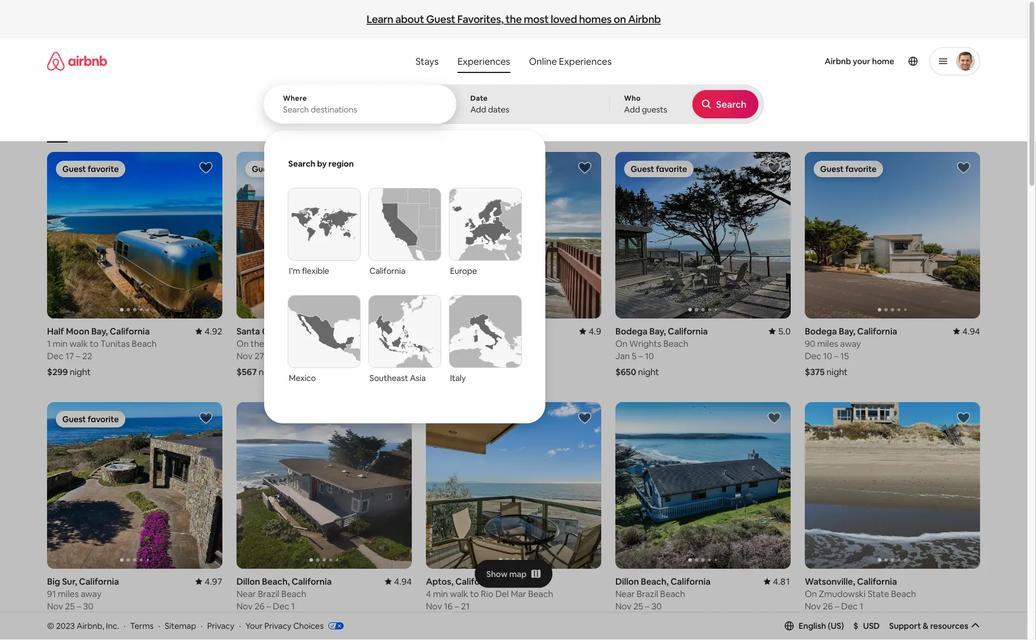 Task type: locate. For each thing, give the bounding box(es) containing it.
walk
[[70, 338, 88, 349], [450, 588, 469, 600]]

by
[[317, 158, 327, 169]]

beach down the landing,
[[456, 338, 481, 349]]

0 vertical spatial to
[[90, 338, 99, 349]]

night right your in the left of the page
[[265, 616, 286, 628]]

night down 22
[[70, 366, 91, 377]]

1 horizontal spatial bay,
[[650, 325, 666, 337]]

– for santa cruz, california on the beach nov 27 – dec 2 $567 night
[[266, 350, 271, 362]]

0 horizontal spatial add
[[471, 104, 487, 115]]

night right $650 in the bottom of the page
[[639, 366, 660, 377]]

– inside the "santa cruz, california on the beach nov 27 – dec 2 $567 night"
[[266, 350, 271, 362]]

– inside bodega bay, california 90 miles away dec 10 – 15 $375 night
[[835, 350, 839, 362]]

1 · from the left
[[124, 620, 126, 631]]

dec left '17'
[[47, 350, 64, 362]]

miles right 90
[[818, 338, 839, 349]]

privacy
[[207, 620, 235, 631], [265, 620, 292, 631]]

25 inside big sur, california 91 miles away nov 25 – 30 $1,081 night
[[65, 600, 75, 612]]

· left your in the left of the page
[[239, 620, 241, 631]]

15
[[841, 350, 850, 362]]

0 horizontal spatial bodega
[[616, 325, 648, 337]]

half moon bay, california 1 min walk to tunitas beach dec 17 – 22 $299 night
[[47, 325, 157, 377]]

26 up $1,586
[[255, 600, 265, 612]]

dec for santa cruz, california on the beach nov 27 – dec 2 $567 night
[[273, 350, 289, 362]]

0 horizontal spatial 25
[[65, 600, 75, 612]]

nov inside moss landing, california on the beach nov 26 – dec 1 $366 night
[[426, 350, 442, 362]]

santa cruz, california on the beach nov 27 – dec 2 $567 night
[[237, 325, 326, 377]]

dec
[[47, 350, 64, 362], [273, 350, 289, 362], [463, 350, 479, 362], [805, 350, 822, 362], [273, 600, 290, 612], [842, 600, 858, 612]]

support
[[890, 620, 922, 631]]

1 experiences from the left
[[458, 55, 511, 67]]

1 inside dillon beach, california near brazil beach nov 26 – dec 1 $1,586 night
[[292, 600, 295, 612]]

1 horizontal spatial experiences
[[559, 55, 612, 67]]

30 for away
[[83, 600, 94, 612]]

–
[[76, 350, 80, 362], [266, 350, 271, 362], [456, 350, 461, 362], [639, 350, 644, 362], [835, 350, 839, 362], [77, 600, 81, 612], [267, 600, 271, 612], [455, 600, 459, 612], [646, 600, 650, 612], [836, 600, 840, 612]]

the up the 27
[[251, 338, 264, 349]]

min right 4
[[433, 588, 448, 600]]

1 vertical spatial walk
[[450, 588, 469, 600]]

bay, up 'wrights'
[[650, 325, 666, 337]]

4 · from the left
[[239, 620, 241, 631]]

dec down 90
[[805, 350, 822, 362]]

group
[[47, 97, 779, 142], [47, 152, 223, 319], [237, 152, 412, 319], [426, 152, 602, 319], [616, 152, 791, 319], [805, 152, 981, 319], [47, 402, 223, 569], [237, 402, 412, 569], [426, 402, 602, 569], [616, 402, 791, 569], [805, 402, 981, 569]]

$876
[[805, 616, 826, 628]]

walk down the "moon" on the bottom left of page
[[70, 338, 88, 349]]

support & resources button
[[890, 620, 981, 631]]

bay, for bodega bay, california 90 miles away dec 10 – 15 $375 night
[[839, 325, 856, 337]]

dec inside the "santa cruz, california on the beach nov 27 – dec 2 $567 night"
[[273, 350, 289, 362]]

add down date
[[471, 104, 487, 115]]

1 brazil from the left
[[258, 588, 280, 600]]

beach, for dec
[[262, 576, 290, 587]]

bay, inside bodega bay, california on wrights beach jan 5 – 10 $650 night
[[650, 325, 666, 337]]

add inside date add dates
[[471, 104, 487, 115]]

dillon
[[237, 576, 260, 587], [616, 576, 639, 587]]

airbnb your home link
[[818, 49, 902, 74]]

beach for dillon beach, california near brazil beach nov 25 – 30
[[661, 588, 686, 600]]

dec inside watsonville, california on zmudowski state beach nov 26 – dec 1 $876 night
[[842, 600, 858, 612]]

europe
[[450, 266, 477, 276]]

1 horizontal spatial 25
[[634, 600, 644, 612]]

add to wishlist: dillon beach, california image
[[768, 411, 782, 425]]

beach down cruz,
[[266, 338, 292, 349]]

brazil inside dillon beach, california near brazil beach nov 26 – dec 1 $1,586 night
[[258, 588, 280, 600]]

on
[[237, 338, 249, 349], [426, 338, 438, 349], [616, 338, 628, 349], [805, 588, 818, 600]]

add to wishlist: watsonville, california image
[[957, 411, 972, 425]]

dec inside moss landing, california on the beach nov 26 – dec 1 $366 night
[[463, 350, 479, 362]]

1 horizontal spatial bodega
[[805, 325, 838, 337]]

– inside watsonville, california on zmudowski state beach nov 26 – dec 1 $876 night
[[836, 600, 840, 612]]

beach inside moss landing, california on the beach nov 26 – dec 1 $366 night
[[456, 338, 481, 349]]

1 vertical spatial away
[[81, 588, 102, 600]]

2 30 from the left
[[652, 600, 662, 612]]

5.0 out of 5 average rating image
[[769, 325, 791, 337]]

support & resources
[[890, 620, 969, 631]]

10 down 'wrights'
[[645, 350, 654, 362]]

– for dillon beach, california near brazil beach nov 25 – 30
[[646, 600, 650, 612]]

26
[[444, 350, 454, 362], [255, 600, 265, 612], [823, 600, 834, 612]]

the for 27
[[251, 338, 264, 349]]

1 25 from the left
[[65, 600, 75, 612]]

add inside who add guests
[[625, 104, 641, 115]]

on inside watsonville, california on zmudowski state beach nov 26 – dec 1 $876 night
[[805, 588, 818, 600]]

0 horizontal spatial beach
[[266, 338, 292, 349]]

nov inside dillon beach, california near brazil beach nov 26 – dec 1 $1,586 night
[[237, 600, 253, 612]]

to left rio
[[471, 588, 479, 600]]

asia
[[410, 373, 426, 383]]

· left privacy link
[[201, 620, 203, 631]]

landing,
[[450, 325, 485, 337]]

english (us)
[[799, 620, 845, 631]]

2 dillon from the left
[[616, 576, 639, 587]]

min
[[53, 338, 68, 349], [433, 588, 448, 600]]

zmudowski
[[820, 588, 866, 600]]

online experiences
[[529, 55, 612, 67]]

3 bay, from the left
[[839, 325, 856, 337]]

choices
[[293, 620, 324, 631]]

bodega bay, california 90 miles away dec 10 – 15 $375 night
[[805, 325, 898, 377]]

· right terms link
[[158, 620, 160, 631]]

beach inside bodega bay, california on wrights beach jan 5 – 10 $650 night
[[664, 338, 689, 349]]

1 bay, from the left
[[91, 325, 108, 337]]

beach for landing,
[[456, 338, 481, 349]]

miles down sur, on the bottom of the page
[[58, 588, 79, 600]]

away up airbnb,
[[81, 588, 102, 600]]

1 horizontal spatial beach
[[456, 338, 481, 349]]

away up 15
[[841, 338, 862, 349]]

0 horizontal spatial 26
[[255, 600, 265, 612]]

bay, inside half moon bay, california 1 min walk to tunitas beach dec 17 – 22 $299 night
[[91, 325, 108, 337]]

group for bodega bay, california 90 miles away dec 10 – 15 $375 night
[[805, 152, 981, 319]]

2 horizontal spatial 26
[[823, 600, 834, 612]]

1 10 from the left
[[645, 350, 654, 362]]

to up 22
[[90, 338, 99, 349]]

beach inside aptos, california 4 min walk to rio del mar beach nov 16 – 21
[[529, 588, 554, 600]]

night inside watsonville, california on zmudowski state beach nov 26 – dec 1 $876 night
[[828, 616, 849, 628]]

25 inside the 'dillon beach, california near brazil beach nov 25 – 30'
[[634, 600, 644, 612]]

25 for brazil
[[634, 600, 644, 612]]

nov for dillon beach, california near brazil beach nov 26 – dec 1 $1,586 night
[[237, 600, 253, 612]]

flexible
[[302, 266, 330, 276]]

0 vertical spatial away
[[841, 338, 862, 349]]

on up jan
[[616, 338, 628, 349]]

1 4.9 from the left
[[400, 325, 412, 337]]

none search field containing stays
[[264, 38, 764, 423]]

2 experiences from the left
[[559, 55, 612, 67]]

0 horizontal spatial miles
[[58, 588, 79, 600]]

dec down zmudowski
[[842, 600, 858, 612]]

2 brazil from the left
[[637, 588, 659, 600]]

10 left 15
[[824, 350, 833, 362]]

– for moss landing, california on the beach nov 26 – dec 1 $366 night
[[456, 350, 461, 362]]

0 horizontal spatial away
[[81, 588, 102, 600]]

26 for $366
[[444, 350, 454, 362]]

2 near from the left
[[616, 588, 635, 600]]

0 horizontal spatial airbnb
[[629, 12, 661, 26]]

2
[[291, 350, 296, 362]]

bodega inside bodega bay, california on wrights beach jan 5 – 10 $650 night
[[616, 325, 648, 337]]

group containing amazing views
[[47, 97, 779, 142]]

– inside moss landing, california on the beach nov 26 – dec 1 $366 night
[[456, 350, 461, 362]]

near
[[237, 588, 256, 600], [616, 588, 635, 600]]

brazil for 26
[[258, 588, 280, 600]]

bodega up 'wrights'
[[616, 325, 648, 337]]

1 horizontal spatial brazil
[[637, 588, 659, 600]]

night inside moss landing, california on the beach nov 26 – dec 1 $366 night
[[449, 366, 470, 377]]

about
[[396, 12, 424, 26]]

airbnb left your
[[825, 56, 852, 67]]

25
[[65, 600, 75, 612], [634, 600, 644, 612]]

2 bodega from the left
[[805, 325, 838, 337]]

0 horizontal spatial brazil
[[258, 588, 280, 600]]

dillon beach, california near brazil beach nov 25 – 30
[[616, 576, 711, 612]]

bay,
[[91, 325, 108, 337], [650, 325, 666, 337], [839, 325, 856, 337]]

1 inside moss landing, california on the beach nov 26 – dec 1 $366 night
[[481, 350, 485, 362]]

bodega for wrights
[[616, 325, 648, 337]]

1 vertical spatial to
[[471, 588, 479, 600]]

on inside bodega bay, california on wrights beach jan 5 – 10 $650 night
[[616, 338, 628, 349]]

1 horizontal spatial away
[[841, 338, 862, 349]]

0 horizontal spatial 30
[[83, 600, 94, 612]]

airbnb right on
[[629, 12, 661, 26]]

– inside big sur, california 91 miles away nov 25 – 30 $1,081 night
[[77, 600, 81, 612]]

add for add guests
[[625, 104, 641, 115]]

add to wishlist: big sur, california image
[[199, 411, 213, 425]]

30 inside big sur, california 91 miles away nov 25 – 30 $1,081 night
[[83, 600, 94, 612]]

beach inside the "santa cruz, california on the beach nov 27 – dec 2 $567 night"
[[266, 338, 292, 349]]

1 vertical spatial airbnb
[[825, 56, 852, 67]]

1 horizontal spatial the
[[440, 338, 454, 349]]

experiences right online
[[559, 55, 612, 67]]

nov inside watsonville, california on zmudowski state beach nov 26 – dec 1 $876 night
[[805, 600, 822, 612]]

on down santa
[[237, 338, 249, 349]]

profile element
[[632, 38, 981, 85]]

1 beach from the left
[[266, 338, 292, 349]]

the left most
[[506, 12, 522, 26]]

2 horizontal spatial the
[[506, 12, 522, 26]]

1 horizontal spatial 4.94
[[963, 325, 981, 337]]

0 horizontal spatial 10
[[645, 350, 654, 362]]

5
[[632, 350, 637, 362]]

airbnb inside profile element
[[825, 56, 852, 67]]

– for watsonville, california on zmudowski state beach nov 26 – dec 1 $876 night
[[836, 600, 840, 612]]

beach, inside the 'dillon beach, california near brazil beach nov 25 – 30'
[[641, 576, 669, 587]]

arctic
[[269, 125, 289, 134]]

dillon for dillon beach, california near brazil beach nov 25 – 30
[[616, 576, 639, 587]]

22
[[82, 350, 92, 362]]

1 horizontal spatial to
[[471, 588, 479, 600]]

group for moss landing, california on the beach nov 26 – dec 1 $366 night
[[426, 152, 602, 319]]

privacy left $1,586
[[207, 620, 235, 631]]

bodega inside bodega bay, california 90 miles away dec 10 – 15 $375 night
[[805, 325, 838, 337]]

2 4.9 from the left
[[589, 325, 602, 337]]

4.92 out of 5 average rating image
[[195, 325, 223, 337]]

miles inside big sur, california 91 miles away nov 25 – 30 $1,081 night
[[58, 588, 79, 600]]

1 horizontal spatial miles
[[818, 338, 839, 349]]

2 horizontal spatial bay,
[[839, 325, 856, 337]]

add
[[471, 104, 487, 115], [625, 104, 641, 115]]

0 horizontal spatial bay,
[[91, 325, 108, 337]]

1 horizontal spatial privacy
[[265, 620, 292, 631]]

None search field
[[264, 38, 764, 423]]

26 for $1,586
[[255, 600, 265, 612]]

1 vertical spatial min
[[433, 588, 448, 600]]

1 horizontal spatial 26
[[444, 350, 454, 362]]

dec down the landing,
[[463, 350, 479, 362]]

add down who
[[625, 104, 641, 115]]

1 up the 'your privacy choices' link
[[292, 600, 295, 612]]

1 horizontal spatial beach,
[[641, 576, 669, 587]]

the inside the "santa cruz, california on the beach nov 27 – dec 2 $567 night"
[[251, 338, 264, 349]]

0 vertical spatial walk
[[70, 338, 88, 349]]

nov inside aptos, california 4 min walk to rio del mar beach nov 16 – 21
[[426, 600, 442, 612]]

0 horizontal spatial the
[[251, 338, 264, 349]]

$366
[[426, 366, 447, 377]]

1 inside watsonville, california on zmudowski state beach nov 26 – dec 1 $876 night
[[860, 600, 864, 612]]

·
[[124, 620, 126, 631], [158, 620, 160, 631], [201, 620, 203, 631], [239, 620, 241, 631]]

4.9 out of 5 average rating image
[[390, 325, 412, 337]]

experiences up date
[[458, 55, 511, 67]]

1 near from the left
[[237, 588, 256, 600]]

0 horizontal spatial beach,
[[262, 576, 290, 587]]

near for 25
[[616, 588, 635, 600]]

walk up 21
[[450, 588, 469, 600]]

away
[[841, 338, 862, 349], [81, 588, 102, 600]]

3 · from the left
[[201, 620, 203, 631]]

bodega up 90
[[805, 325, 838, 337]]

favorites,
[[458, 12, 504, 26]]

1 down the landing,
[[481, 350, 485, 362]]

beach inside watsonville, california on zmudowski state beach nov 26 – dec 1 $876 night
[[892, 588, 917, 600]]

privacy right your in the left of the page
[[265, 620, 292, 631]]

dillon inside dillon beach, california near brazil beach nov 26 – dec 1 $1,586 night
[[237, 576, 260, 587]]

dillon inside the 'dillon beach, california near brazil beach nov 25 – 30'
[[616, 576, 639, 587]]

1 horizontal spatial near
[[616, 588, 635, 600]]

0 vertical spatial 4.94
[[963, 325, 981, 337]]

1 dillon from the left
[[237, 576, 260, 587]]

30
[[83, 600, 94, 612], [652, 600, 662, 612]]

beach inside dillon beach, california near brazil beach nov 26 – dec 1 $1,586 night
[[281, 588, 307, 600]]

night down the 27
[[259, 366, 280, 377]]

26 inside dillon beach, california near brazil beach nov 26 – dec 1 $1,586 night
[[255, 600, 265, 612]]

dates
[[488, 104, 510, 115]]

1 for moss landing, california on the beach nov 26 – dec 1 $366 night
[[481, 350, 485, 362]]

0 horizontal spatial walk
[[70, 338, 88, 349]]

night inside big sur, california 91 miles away nov 25 – 30 $1,081 night
[[74, 616, 95, 628]]

dec up your privacy choices
[[273, 600, 290, 612]]

0 horizontal spatial experiences
[[458, 55, 511, 67]]

california inside the 'dillon beach, california near brazil beach nov 25 – 30'
[[671, 576, 711, 587]]

26 down zmudowski
[[823, 600, 834, 612]]

2 beach from the left
[[456, 338, 481, 349]]

beach, inside dillon beach, california near brazil beach nov 26 – dec 1 $1,586 night
[[262, 576, 290, 587]]

26 up $366
[[444, 350, 454, 362]]

add to wishlist: aptos, california image
[[578, 411, 592, 425]]

away inside big sur, california 91 miles away nov 25 – 30 $1,081 night
[[81, 588, 102, 600]]

10 inside bodega bay, california 90 miles away dec 10 – 15 $375 night
[[824, 350, 833, 362]]

1 bodega from the left
[[616, 325, 648, 337]]

santa
[[237, 325, 260, 337]]

1 inside half moon bay, california 1 min walk to tunitas beach dec 17 – 22 $299 night
[[47, 338, 51, 349]]

group for santa cruz, california on the beach nov 27 – dec 2 $567 night
[[237, 152, 412, 319]]

0 horizontal spatial near
[[237, 588, 256, 600]]

aptos,
[[426, 576, 454, 587]]

min down half
[[53, 338, 68, 349]]

miles
[[818, 338, 839, 349], [58, 588, 79, 600]]

– inside the 'dillon beach, california near brazil beach nov 25 – 30'
[[646, 600, 650, 612]]

night right $366
[[449, 366, 470, 377]]

on for bodega
[[616, 338, 628, 349]]

1 horizontal spatial walk
[[450, 588, 469, 600]]

the down moss
[[440, 338, 454, 349]]

amazing
[[366, 125, 396, 134]]

0 vertical spatial min
[[53, 338, 68, 349]]

25 for miles
[[65, 600, 75, 612]]

$567
[[237, 366, 257, 377]]

group for bodega bay, california on wrights beach jan 5 – 10 $650 night
[[616, 152, 791, 319]]

on down moss
[[426, 338, 438, 349]]

beach for cruz,
[[266, 338, 292, 349]]

0 horizontal spatial 4.9
[[400, 325, 412, 337]]

search by region
[[289, 158, 354, 169]]

california inside bodega bay, california 90 miles away dec 10 – 15 $375 night
[[858, 325, 898, 337]]

big sur, california 91 miles away nov 25 – 30 $1,081 night
[[47, 576, 119, 628]]

1 add from the left
[[471, 104, 487, 115]]

who add guests
[[625, 94, 668, 115]]

night down 15
[[827, 366, 848, 377]]

experiences tab panel
[[264, 85, 764, 423]]

2 beach, from the left
[[641, 576, 669, 587]]

nov inside big sur, california 91 miles away nov 25 – 30 $1,081 night
[[47, 600, 63, 612]]

2 25 from the left
[[634, 600, 644, 612]]

bay, up tunitas at the bottom left of page
[[91, 325, 108, 337]]

2 10 from the left
[[824, 350, 833, 362]]

the inside moss landing, california on the beach nov 26 – dec 1 $366 night
[[440, 338, 454, 349]]

2 add from the left
[[625, 104, 641, 115]]

airbnb
[[629, 12, 661, 26], [825, 56, 852, 67]]

night inside dillon beach, california near brazil beach nov 26 – dec 1 $1,586 night
[[265, 616, 286, 628]]

add to wishlist: bodega bay, california image
[[768, 161, 782, 175], [957, 161, 972, 175]]

1 up $ usd
[[860, 600, 864, 612]]

cabins
[[319, 125, 342, 134]]

26 inside moss landing, california on the beach nov 26 – dec 1 $366 night
[[444, 350, 454, 362]]

· right inc.
[[124, 620, 126, 631]]

group for big sur, california 91 miles away nov 25 – 30 $1,081 night
[[47, 402, 223, 569]]

omg!
[[493, 125, 512, 134]]

dec inside half moon bay, california 1 min walk to tunitas beach dec 17 – 22 $299 night
[[47, 350, 64, 362]]

beach
[[132, 338, 157, 349], [664, 338, 689, 349], [281, 588, 307, 600], [529, 588, 554, 600], [661, 588, 686, 600], [892, 588, 917, 600]]

1 horizontal spatial add to wishlist: bodega bay, california image
[[957, 161, 972, 175]]

night inside the "santa cruz, california on the beach nov 27 – dec 2 $567 night"
[[259, 366, 280, 377]]

group for dillon beach, california near brazil beach nov 25 – 30
[[616, 402, 791, 569]]

min inside half moon bay, california 1 min walk to tunitas beach dec 17 – 22 $299 night
[[53, 338, 68, 349]]

sitemap
[[165, 620, 196, 631]]

0 horizontal spatial privacy
[[207, 620, 235, 631]]

1 horizontal spatial add
[[625, 104, 641, 115]]

on for moss
[[426, 338, 438, 349]]

english (us) button
[[785, 620, 845, 631]]

1 horizontal spatial min
[[433, 588, 448, 600]]

dec left the 2
[[273, 350, 289, 362]]

big
[[47, 576, 60, 587]]

0 horizontal spatial add to wishlist: bodega bay, california image
[[768, 161, 782, 175]]

bay, inside bodega bay, california 90 miles away dec 10 – 15 $375 night
[[839, 325, 856, 337]]

0 horizontal spatial to
[[90, 338, 99, 349]]

show
[[487, 569, 508, 579]]

2 add to wishlist: bodega bay, california image from the left
[[957, 161, 972, 175]]

1 horizontal spatial dillon
[[616, 576, 639, 587]]

1 horizontal spatial airbnb
[[825, 56, 852, 67]]

1 vertical spatial miles
[[58, 588, 79, 600]]

1 30 from the left
[[83, 600, 94, 612]]

1 beach, from the left
[[262, 576, 290, 587]]

0 horizontal spatial dillon
[[237, 576, 260, 587]]

1 down half
[[47, 338, 51, 349]]

– for bodega bay, california on wrights beach jan 5 – 10 $650 night
[[639, 350, 644, 362]]

0 horizontal spatial min
[[53, 338, 68, 349]]

on inside moss landing, california on the beach nov 26 – dec 1 $366 night
[[426, 338, 438, 349]]

to inside aptos, california 4 min walk to rio del mar beach nov 16 – 21
[[471, 588, 479, 600]]

on
[[614, 12, 626, 26]]

to
[[90, 338, 99, 349], [471, 588, 479, 600]]

moon
[[66, 325, 89, 337]]

brazil inside the 'dillon beach, california near brazil beach nov 25 – 30'
[[637, 588, 659, 600]]

bay, for bodega bay, california on wrights beach jan 5 – 10 $650 night
[[650, 325, 666, 337]]

walk inside aptos, california 4 min walk to rio del mar beach nov 16 – 21
[[450, 588, 469, 600]]

2 bay, from the left
[[650, 325, 666, 337]]

nov for dillon beach, california near brazil beach nov 25 – 30
[[616, 600, 632, 612]]

1 horizontal spatial 30
[[652, 600, 662, 612]]

nov inside the 'dillon beach, california near brazil beach nov 25 – 30'
[[616, 600, 632, 612]]

dec inside dillon beach, california near brazil beach nov 26 – dec 1 $1,586 night
[[273, 600, 290, 612]]

night left $
[[828, 616, 849, 628]]

0 horizontal spatial 4.94
[[394, 576, 412, 587]]

2 privacy from the left
[[265, 620, 292, 631]]

– inside dillon beach, california near brazil beach nov 26 – dec 1 $1,586 night
[[267, 600, 271, 612]]

miles inside bodega bay, california 90 miles away dec 10 – 15 $375 night
[[818, 338, 839, 349]]

1 horizontal spatial 10
[[824, 350, 833, 362]]

on inside the "santa cruz, california on the beach nov 27 – dec 2 $567 night"
[[237, 338, 249, 349]]

night
[[70, 366, 91, 377], [259, 366, 280, 377], [449, 366, 470, 377], [639, 366, 660, 377], [827, 366, 848, 377], [74, 616, 95, 628], [265, 616, 286, 628], [828, 616, 849, 628]]

1 vertical spatial 4.94
[[394, 576, 412, 587]]

away inside bodega bay, california 90 miles away dec 10 – 15 $375 night
[[841, 338, 862, 349]]

30 inside the 'dillon beach, california near brazil beach nov 25 – 30'
[[652, 600, 662, 612]]

your privacy choices link
[[246, 620, 344, 632]]

stays
[[416, 55, 439, 67]]

bay, up 15
[[839, 325, 856, 337]]

– inside bodega bay, california on wrights beach jan 5 – 10 $650 night
[[639, 350, 644, 362]]

near inside the 'dillon beach, california near brazil beach nov 25 – 30'
[[616, 588, 635, 600]]

add for add dates
[[471, 104, 487, 115]]

4.94 out of 5 average rating image
[[385, 576, 412, 587]]

4.9 for santa cruz, california on the beach nov 27 – dec 2 $567 night
[[400, 325, 412, 337]]

1 horizontal spatial 4.9
[[589, 325, 602, 337]]

4
[[426, 588, 431, 600]]

1 add to wishlist: bodega bay, california image from the left
[[768, 161, 782, 175]]

21
[[461, 600, 470, 612]]

on down watsonville,
[[805, 588, 818, 600]]

0 vertical spatial miles
[[818, 338, 839, 349]]

$375
[[805, 366, 825, 377]]

beach inside the 'dillon beach, california near brazil beach nov 25 – 30'
[[661, 588, 686, 600]]

cruz,
[[262, 325, 284, 337]]

nov inside the "santa cruz, california on the beach nov 27 – dec 2 $567 night"
[[237, 350, 253, 362]]

near inside dillon beach, california near brazil beach nov 26 – dec 1 $1,586 night
[[237, 588, 256, 600]]

night right the "$1,081"
[[74, 616, 95, 628]]



Task type: vqa. For each thing, say whether or not it's contained in the screenshot.
3rd in from the top of the page
no



Task type: describe. For each thing, give the bounding box(es) containing it.
beach, for 30
[[641, 576, 669, 587]]

california inside the "santa cruz, california on the beach nov 27 – dec 2 $567 night"
[[286, 325, 326, 337]]

learn about guest favorites, the most loved homes on airbnb link
[[362, 7, 666, 31]]

terms
[[130, 620, 154, 631]]

add to wishlist: dillon beach, california image
[[389, 411, 403, 425]]

state
[[868, 588, 890, 600]]

experiences button
[[448, 49, 520, 73]]

half
[[47, 325, 64, 337]]

loved
[[551, 12, 577, 26]]

english
[[799, 620, 827, 631]]

4.94 for bodega bay, california 90 miles away dec 10 – 15 $375 night
[[963, 325, 981, 337]]

learn about guest favorites, the most loved homes on airbnb
[[367, 12, 661, 26]]

california inside watsonville, california on zmudowski state beach nov 26 – dec 1 $876 night
[[858, 576, 898, 587]]

bodega for miles
[[805, 325, 838, 337]]

dec for dillon beach, california near brazil beach nov 26 – dec 1 $1,586 night
[[273, 600, 290, 612]]

4.9 out of 5 average rating image
[[580, 325, 602, 337]]

southeast asia
[[370, 373, 426, 383]]

4.94 for dillon beach, california near brazil beach nov 26 – dec 1 $1,586 night
[[394, 576, 412, 587]]

beach for bodega bay, california on wrights beach jan 5 – 10 $650 night
[[664, 338, 689, 349]]

add to wishlist: half moon bay, california image
[[199, 161, 213, 175]]

min inside aptos, california 4 min walk to rio del mar beach nov 16 – 21
[[433, 588, 448, 600]]

watsonville,
[[805, 576, 856, 587]]

mar
[[511, 588, 527, 600]]

california inside bodega bay, california on wrights beach jan 5 – 10 $650 night
[[668, 325, 708, 337]]

privacy link
[[207, 620, 235, 631]]

inc.
[[106, 620, 119, 631]]

on for santa
[[237, 338, 249, 349]]

i'm
[[289, 266, 300, 276]]

dillon for dillon beach, california near brazil beach nov 26 – dec 1 $1,586 night
[[237, 576, 260, 587]]

sur,
[[62, 576, 77, 587]]

16
[[444, 600, 453, 612]]

california inside moss landing, california on the beach nov 26 – dec 1 $366 night
[[487, 325, 527, 337]]

4.97 out of 5 average rating image
[[195, 576, 223, 587]]

10 inside bodega bay, california on wrights beach jan 5 – 10 $650 night
[[645, 350, 654, 362]]

dec for moss landing, california on the beach nov 26 – dec 1 $366 night
[[463, 350, 479, 362]]

terms link
[[130, 620, 154, 631]]

near for 26
[[237, 588, 256, 600]]

4.9 for moss landing, california on the beach nov 26 – dec 1 $366 night
[[589, 325, 602, 337]]

show map button
[[475, 560, 553, 588]]

california inside aptos, california 4 min walk to rio del mar beach nov 16 – 21
[[456, 576, 496, 587]]

away for nov 25 – 30
[[81, 588, 102, 600]]

&
[[923, 620, 929, 631]]

night inside half moon bay, california 1 min walk to tunitas beach dec 17 – 22 $299 night
[[70, 366, 91, 377]]

the for 26
[[440, 338, 454, 349]]

guest
[[426, 12, 456, 26]]

dec for watsonville, california on zmudowski state beach nov 26 – dec 1 $876 night
[[842, 600, 858, 612]]

search
[[289, 158, 316, 169]]

show map
[[487, 569, 527, 579]]

learn
[[367, 12, 394, 26]]

airbnb your home
[[825, 56, 895, 67]]

rio
[[481, 588, 494, 600]]

moss landing, california on the beach nov 26 – dec 1 $366 night
[[426, 325, 527, 377]]

mexico
[[289, 373, 316, 383]]

4.81
[[774, 576, 791, 587]]

mansions
[[436, 125, 467, 134]]

night inside bodega bay, california on wrights beach jan 5 – 10 $650 night
[[639, 366, 660, 377]]

nov for big sur, california 91 miles away nov 25 – 30 $1,081 night
[[47, 600, 63, 612]]

usd
[[864, 620, 880, 631]]

30 for beach
[[652, 600, 662, 612]]

2023
[[56, 620, 75, 631]]

california inside big sur, california 91 miles away nov 25 – 30 $1,081 night
[[79, 576, 119, 587]]

who
[[625, 94, 641, 103]]

– inside aptos, california 4 min walk to rio del mar beach nov 16 – 21
[[455, 600, 459, 612]]

home
[[873, 56, 895, 67]]

airbnb,
[[77, 620, 104, 631]]

add to wishlist: moss landing, california image
[[578, 161, 592, 175]]

nov for moss landing, california on the beach nov 26 – dec 1 $366 night
[[426, 350, 442, 362]]

moss
[[426, 325, 448, 337]]

1 privacy from the left
[[207, 620, 235, 631]]

beach for watsonville, california on zmudowski state beach nov 26 – dec 1 $876 night
[[892, 588, 917, 600]]

– for dillon beach, california near brazil beach nov 26 – dec 1 $1,586 night
[[267, 600, 271, 612]]

region
[[329, 158, 354, 169]]

experiences inside button
[[458, 55, 511, 67]]

watsonville, california on zmudowski state beach nov 26 – dec 1 $876 night
[[805, 576, 917, 628]]

what can we help you find? tab list
[[406, 49, 520, 73]]

group for dillon beach, california near brazil beach nov 26 – dec 1 $1,586 night
[[237, 402, 412, 569]]

night inside bodega bay, california 90 miles away dec 10 – 15 $375 night
[[827, 366, 848, 377]]

miles for 25
[[58, 588, 79, 600]]

group for half moon bay, california 1 min walk to tunitas beach dec 17 – 22 $299 night
[[47, 152, 223, 319]]

brazil for 25
[[637, 588, 659, 600]]

terms · sitemap · privacy ·
[[130, 620, 241, 631]]

4.94 out of 5 average rating image
[[954, 325, 981, 337]]

4.92
[[205, 325, 223, 337]]

© 2023 airbnb, inc. ·
[[47, 620, 126, 631]]

0 vertical spatial airbnb
[[629, 12, 661, 26]]

26 inside watsonville, california on zmudowski state beach nov 26 – dec 1 $876 night
[[823, 600, 834, 612]]

©
[[47, 620, 54, 631]]

where
[[283, 94, 307, 103]]

the for homes
[[506, 12, 522, 26]]

dec inside bodega bay, california 90 miles away dec 10 – 15 $375 night
[[805, 350, 822, 362]]

california inside half moon bay, california 1 min walk to tunitas beach dec 17 – 22 $299 night
[[110, 325, 150, 337]]

beach inside half moon bay, california 1 min walk to tunitas beach dec 17 – 22 $299 night
[[132, 338, 157, 349]]

southeast
[[370, 373, 408, 383]]

online experiences link
[[520, 49, 622, 73]]

4.81 out of 5 average rating image
[[764, 576, 791, 587]]

27
[[255, 350, 264, 362]]

$650
[[616, 366, 637, 377]]

add to wishlist: bodega bay, california image for 5.0
[[768, 161, 782, 175]]

4.97
[[205, 576, 223, 587]]

italy
[[450, 373, 466, 383]]

stays button
[[406, 49, 448, 73]]

resources
[[931, 620, 969, 631]]

– inside half moon bay, california 1 min walk to tunitas beach dec 17 – 22 $299 night
[[76, 350, 80, 362]]

away for dec 10 – 15
[[841, 338, 862, 349]]

your
[[854, 56, 871, 67]]

$ usd
[[854, 620, 880, 631]]

miles for 10
[[818, 338, 839, 349]]

homes
[[579, 12, 612, 26]]

1 for dillon beach, california near brazil beach nov 26 – dec 1 $1,586 night
[[292, 600, 295, 612]]

date
[[471, 94, 488, 103]]

map
[[510, 569, 527, 579]]

aptos, california 4 min walk to rio del mar beach nov 16 – 21
[[426, 576, 554, 612]]

5.0
[[779, 325, 791, 337]]

dillon beach, california near brazil beach nov 26 – dec 1 $1,586 night
[[237, 576, 332, 628]]

$299
[[47, 366, 68, 377]]

nov for watsonville, california on zmudowski state beach nov 26 – dec 1 $876 night
[[805, 600, 822, 612]]

beach for dillon beach, california near brazil beach nov 26 – dec 1 $1,586 night
[[281, 588, 307, 600]]

Where field
[[283, 104, 437, 115]]

tunitas
[[101, 338, 130, 349]]

skiing
[[545, 125, 565, 134]]

your
[[246, 620, 263, 631]]

to inside half moon bay, california 1 min walk to tunitas beach dec 17 – 22 $299 night
[[90, 338, 99, 349]]

walk inside half moon bay, california 1 min walk to tunitas beach dec 17 – 22 $299 night
[[70, 338, 88, 349]]

– for big sur, california 91 miles away nov 25 – 30 $1,081 night
[[77, 600, 81, 612]]

del
[[496, 588, 509, 600]]

wrights
[[630, 338, 662, 349]]

– for bodega bay, california 90 miles away dec 10 – 15 $375 night
[[835, 350, 839, 362]]

1 for watsonville, california on zmudowski state beach nov 26 – dec 1 $876 night
[[860, 600, 864, 612]]

$1,081
[[47, 616, 73, 628]]

2 · from the left
[[158, 620, 160, 631]]

california inside dillon beach, california near brazil beach nov 26 – dec 1 $1,586 night
[[292, 576, 332, 587]]

date add dates
[[471, 94, 510, 115]]

nov for santa cruz, california on the beach nov 27 – dec 2 $567 night
[[237, 350, 253, 362]]

(us)
[[829, 620, 845, 631]]

guests
[[642, 104, 668, 115]]

add to wishlist: bodega bay, california image for 4.94
[[957, 161, 972, 175]]

california inside experiences tab panel
[[370, 266, 406, 276]]

bodega bay, california on wrights beach jan 5 – 10 $650 night
[[616, 325, 708, 377]]

$
[[854, 620, 859, 631]]

your privacy choices
[[246, 620, 324, 631]]

91
[[47, 588, 56, 600]]



